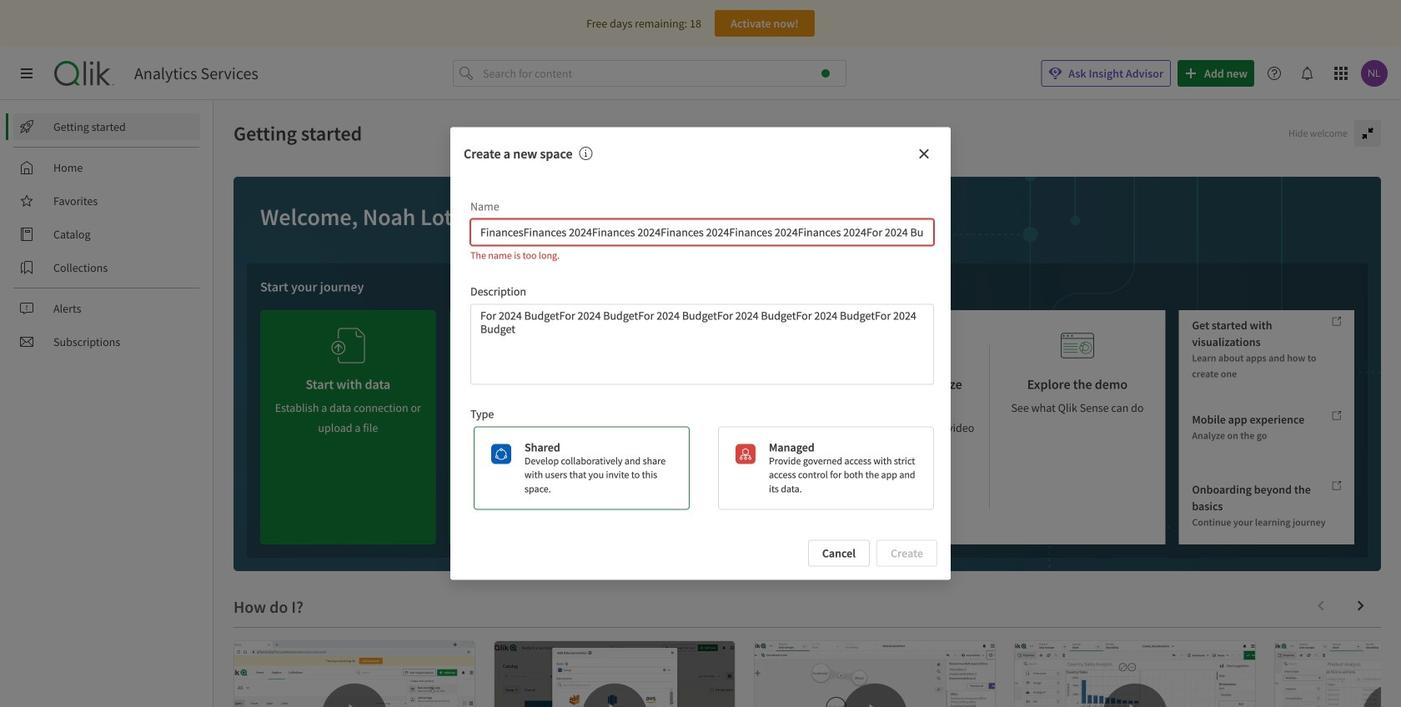 Task type: vqa. For each thing, say whether or not it's contained in the screenshot.
HOW DO I CREATE A VISUALIZATION? image
no



Task type: locate. For each thing, give the bounding box(es) containing it.
invite users image
[[521, 317, 554, 361]]

option group
[[467, 427, 934, 510]]

analytics services element
[[134, 63, 258, 83]]

home badge image
[[822, 69, 830, 78]]

dialog
[[451, 127, 951, 580]]

main content
[[214, 100, 1402, 707]]

None text field
[[471, 219, 934, 246]]

analyze sample data image
[[710, 324, 743, 368]]

explore the demo image
[[1061, 324, 1095, 368]]

hide welcome image
[[1362, 127, 1375, 140]]

None text field
[[471, 304, 934, 385]]



Task type: describe. For each thing, give the bounding box(es) containing it.
close image
[[918, 147, 931, 160]]

navigation pane element
[[0, 107, 213, 362]]

close sidebar menu image
[[20, 67, 33, 80]]



